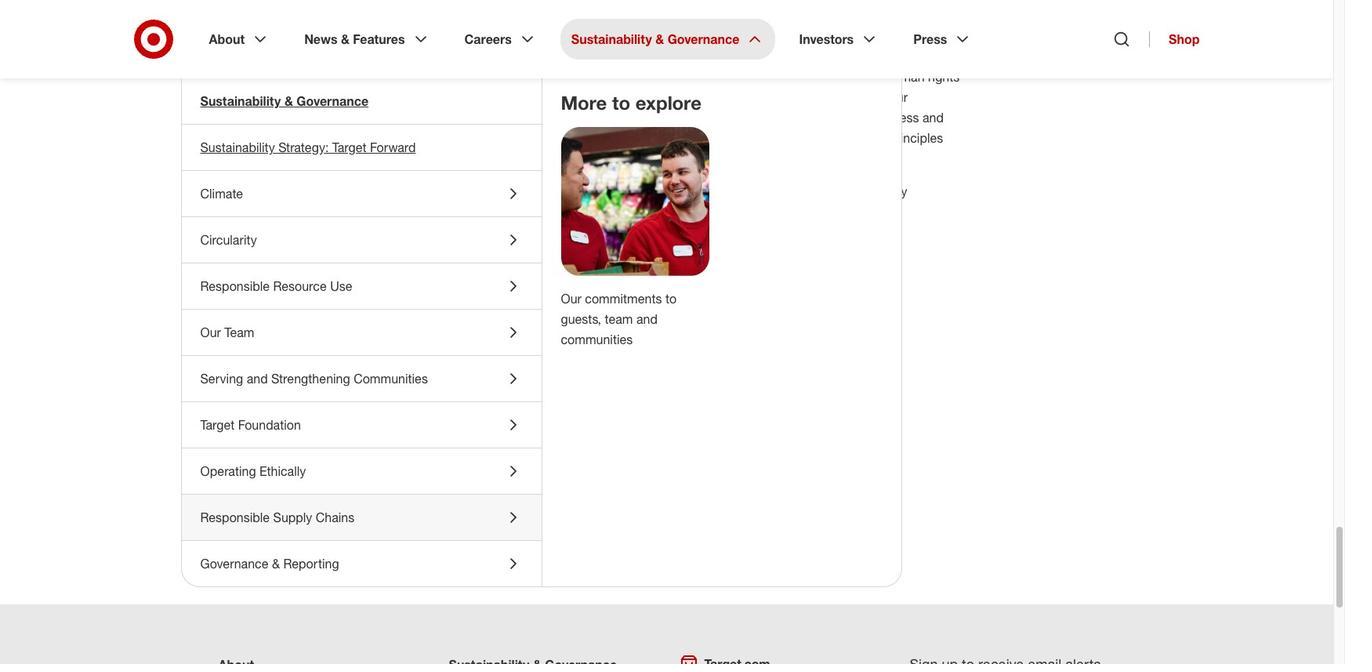 Task type: locate. For each thing, give the bounding box(es) containing it.
strengthening
[[271, 371, 350, 387]]

circularity
[[200, 232, 257, 248]]

key
[[679, 28, 699, 44]]

in down declarations
[[751, 151, 761, 166]]

to up ethics.
[[653, 183, 664, 199]]

training up 'corporate'
[[620, 28, 661, 44]]

of
[[792, 69, 803, 85], [601, 110, 612, 125], [668, 151, 679, 166], [576, 204, 587, 220], [647, 204, 657, 220]]

the up we
[[480, 130, 498, 146]]

on up future.
[[795, 130, 809, 146]]

(including
[[456, 49, 510, 64]]

plan
[[507, 151, 531, 166]]

un
[[723, 110, 741, 125]]

0 vertical spatial training
[[620, 28, 661, 44]]

responsible inside responsible supply chains link
[[200, 510, 270, 525]]

responsible up team
[[200, 278, 270, 294]]

areas
[[756, 28, 786, 44]]

human up sourcing),
[[543, 28, 581, 44]]

2 horizontal spatial our
[[890, 89, 908, 105]]

1 horizontal spatial governance
[[297, 93, 369, 109]]

training down (including
[[455, 69, 497, 85]]

0 vertical spatial rights
[[585, 28, 616, 44]]

0 vertical spatial sustainability
[[572, 31, 652, 47]]

sustainability strategy: target forward
[[200, 140, 416, 155]]

principles down commitments,
[[792, 110, 847, 125]]

2 responsible from the top
[[200, 510, 270, 525]]

2 vertical spatial in
[[751, 151, 761, 166]]

rights left at at the left of page
[[397, 151, 433, 166]]

corporate
[[599, 49, 655, 64]]

communities
[[561, 332, 633, 347]]

1 horizontal spatial sustainability & governance
[[572, 31, 740, 47]]

international
[[501, 130, 571, 146]]

governance
[[668, 31, 740, 47], [297, 93, 369, 109], [200, 556, 269, 572]]

0 horizontal spatial target
[[200, 417, 235, 433]]

1 vertical spatial sustainability & governance
[[200, 93, 369, 109]]

our for our commitments to guests, team and communities
[[561, 291, 582, 307]]

0 horizontal spatial team
[[605, 311, 633, 327]]

2 vertical spatial our
[[591, 204, 609, 220]]

1 horizontal spatial rights
[[929, 69, 960, 85]]

2 vertical spatial human
[[372, 130, 412, 146]]

0 horizontal spatial training
[[455, 69, 497, 85]]

principles down business
[[889, 130, 944, 146]]

about
[[209, 31, 245, 47]]

0 horizontal spatial sustainability & governance link
[[182, 78, 542, 124]]

to
[[665, 28, 676, 44], [613, 91, 631, 115], [534, 151, 545, 166], [653, 183, 664, 199], [835, 183, 846, 199], [666, 291, 677, 307]]

automatically
[[866, 49, 941, 64]]

to right commitments
[[666, 291, 677, 307]]

1 horizontal spatial human
[[616, 110, 656, 125]]

including up explore
[[647, 69, 698, 85]]

rights up at at the left of page
[[416, 130, 452, 146]]

governance up sustainability strategy: target forward
[[297, 93, 369, 109]]

& up "strategy:"
[[285, 93, 293, 109]]

rights down 'press' link
[[929, 69, 960, 85]]

1 vertical spatial in
[[402, 89, 411, 105]]

news
[[304, 31, 338, 47]]

we
[[421, 28, 437, 44]]

0 horizontal spatial our
[[200, 325, 221, 340]]

about
[[431, 204, 464, 220]]

careers
[[465, 31, 512, 47]]

foundations
[[722, 69, 789, 85]]

training
[[620, 28, 661, 44], [455, 69, 497, 85], [706, 151, 748, 166]]

strategy:
[[279, 140, 329, 155]]

training down (ilo)
[[706, 151, 748, 166]]

fundamental
[[812, 130, 885, 146]]

human
[[543, 28, 581, 44], [806, 69, 845, 85], [887, 69, 925, 85]]

1 horizontal spatial human
[[806, 69, 845, 85]]

our inside 'our commitments to guests, team and communities'
[[561, 291, 582, 307]]

circularity link
[[182, 217, 542, 263]]

0 vertical spatial our
[[497, 28, 515, 44]]

alignment
[[372, 110, 427, 125]]

labour
[[574, 130, 614, 146]]

for
[[850, 110, 865, 125]]

site navigation element
[[0, 0, 1346, 664]]

of down the hotline
[[576, 204, 587, 220]]

0 horizontal spatial principles
[[792, 110, 847, 125]]

team
[[667, 183, 696, 199], [605, 311, 633, 327]]

1 vertical spatial our
[[200, 325, 221, 340]]

and down cover
[[596, 89, 617, 105]]

0 horizontal spatial sustainability & governance
[[200, 93, 369, 109]]

2 horizontal spatial human
[[887, 69, 925, 85]]

target left the forward
[[332, 140, 367, 155]]

0 vertical spatial our
[[561, 291, 582, 307]]

1 vertical spatial responsible
[[200, 510, 270, 525]]

1 horizontal spatial our
[[591, 204, 609, 220]]

and
[[574, 49, 595, 64], [550, 69, 571, 85], [596, 89, 617, 105], [923, 110, 944, 125], [455, 130, 476, 146], [372, 151, 393, 166], [756, 183, 777, 199], [637, 311, 658, 327], [247, 371, 268, 387]]

business up with
[[415, 89, 465, 105]]

these
[[742, 49, 777, 64]]

&
[[341, 31, 350, 47], [656, 31, 664, 47], [285, 93, 293, 109], [272, 556, 280, 572]]

0 vertical spatial including
[[790, 28, 840, 44]]

and up climate link
[[372, 151, 393, 166]]

2 vertical spatial training
[[706, 151, 748, 166]]

human down are
[[806, 69, 845, 85]]

1 horizontal spatial our
[[561, 291, 582, 307]]

2 vertical spatial rights
[[397, 151, 433, 166]]

0 vertical spatial responsible
[[200, 278, 270, 294]]

2 vertical spatial governance
[[200, 556, 269, 572]]

our down is
[[591, 204, 609, 220]]

including up are
[[790, 28, 840, 44]]

serving and strengthening communities
[[200, 371, 428, 387]]

human down target's
[[616, 110, 656, 125]]

success
[[619, 151, 665, 166]]

to down topics
[[613, 91, 631, 115]]

governance & reporting
[[200, 556, 339, 572]]

and inside is available to team members and suppliers to report any concerns about potential violations of our code of ethics.
[[756, 183, 777, 199]]

1 horizontal spatial target
[[332, 140, 367, 155]]

responsible for responsible resource use
[[200, 278, 270, 294]]

1 horizontal spatial sustainability & governance link
[[561, 19, 776, 60]]

operating
[[200, 464, 256, 479]]

1 horizontal spatial team
[[667, 183, 696, 199]]

1 vertical spatial rights
[[416, 130, 452, 146]]

1 vertical spatial principles
[[889, 130, 944, 146]]

0 vertical spatial on
[[795, 130, 809, 146]]

responsible
[[200, 278, 270, 294], [200, 510, 270, 525]]

sustainability up 'corporate'
[[572, 31, 652, 47]]

and right business
[[923, 110, 944, 125]]

human down 'alignment'
[[372, 130, 412, 146]]

1 vertical spatial including
[[647, 69, 698, 85]]

our
[[497, 28, 515, 44], [890, 89, 908, 105], [591, 204, 609, 220]]

rights up 'corporate'
[[585, 28, 616, 44]]

to left key
[[665, 28, 676, 44]]

0 vertical spatial team
[[667, 183, 696, 199]]

the
[[434, 69, 452, 85], [701, 69, 719, 85], [457, 110, 475, 125], [702, 110, 719, 125], [480, 130, 498, 146], [597, 151, 615, 166], [764, 151, 782, 166]]

our for our team
[[200, 325, 221, 340]]

sustainability & governance link up topics
[[561, 19, 776, 60]]

0 horizontal spatial rights
[[585, 28, 616, 44]]

our left team
[[200, 325, 221, 340]]

2 horizontal spatial human
[[667, 89, 707, 105]]

0 horizontal spatial in
[[402, 89, 411, 105]]

human down automatically
[[887, 69, 925, 85]]

communities
[[354, 371, 428, 387]]

teams
[[780, 49, 815, 64]]

rights
[[585, 28, 616, 44], [929, 69, 960, 85]]

responsible inside 'responsible resource use' link
[[200, 278, 270, 294]]

with
[[431, 110, 454, 125]]

rights up un
[[711, 89, 747, 105]]

team up ethics.
[[667, 183, 696, 199]]

1 horizontal spatial training
[[620, 28, 661, 44]]

sustainability & governance up 'corporate'
[[572, 31, 740, 47]]

2 vertical spatial sustainability
[[200, 140, 275, 155]]

governance down the responsible supply chains
[[200, 556, 269, 572]]

0 vertical spatial sustainability & governance
[[572, 31, 740, 47]]

serving and strengthening communities link
[[182, 356, 542, 402]]

rights
[[711, 89, 747, 105], [416, 130, 452, 146], [397, 151, 433, 166]]

of right code
[[647, 204, 657, 220]]

human up rights,
[[667, 89, 707, 105]]

principles
[[792, 110, 847, 125], [889, 130, 944, 146]]

0 horizontal spatial governance
[[200, 556, 269, 572]]

in right risks
[[402, 89, 411, 105]]

to inside 'our commitments to guests, team and communities'
[[666, 291, 677, 307]]

operating ethically
[[200, 464, 306, 479]]

universal
[[479, 110, 531, 125]]

careers link
[[454, 19, 548, 60]]

sustainability up climate
[[200, 140, 275, 155]]

to left 'report' at the right top of the page
[[835, 183, 846, 199]]

2022,
[[386, 28, 417, 44]]

& left key
[[656, 31, 664, 47]]

0 horizontal spatial our
[[497, 28, 515, 44]]

1 vertical spatial target
[[200, 417, 235, 433]]

1 responsible from the top
[[200, 278, 270, 294]]

this
[[683, 151, 703, 166]]

merchandising,
[[844, 28, 929, 44]]

0 horizontal spatial human
[[372, 130, 412, 146]]

in down brands
[[421, 69, 431, 85]]

guests,
[[561, 311, 602, 327]]

1 vertical spatial sustainability
[[200, 93, 281, 109]]

ethically
[[260, 464, 306, 479]]

sustainability & governance link up sustainability strategy: target forward link
[[182, 78, 542, 124]]

annually
[[500, 69, 547, 85]]

integrity hotline
[[489, 183, 585, 199]]

now
[[839, 49, 863, 64]]

including up for
[[836, 89, 886, 105]]

our up business
[[890, 89, 908, 105]]

we
[[486, 151, 503, 166]]

supply
[[273, 510, 312, 525]]

responsible down operating
[[200, 510, 270, 525]]

our right out
[[497, 28, 515, 44]]

investors
[[800, 31, 854, 47]]

sustainability & governance
[[572, 31, 740, 47], [200, 93, 369, 109]]

and down commitments
[[637, 311, 658, 327]]

2 horizontal spatial governance
[[668, 31, 740, 47]]

sustainability & governance up "strategy:"
[[200, 93, 369, 109]]

our up 'guests,'
[[561, 291, 582, 307]]

of left 'this' in the top of the page
[[668, 151, 679, 166]]

is
[[588, 183, 597, 199]]

sustainability down about link
[[200, 93, 281, 109]]

1 vertical spatial governance
[[297, 93, 369, 109]]

0 vertical spatial target
[[332, 140, 367, 155]]

team down commitments
[[605, 311, 633, 327]]

governance up responsibility.
[[668, 31, 740, 47]]

and right 'serving'
[[247, 371, 268, 387]]

sustainability
[[572, 31, 652, 47], [200, 93, 281, 109], [200, 140, 275, 155]]

sustainability & governance link
[[561, 19, 776, 60], [182, 78, 542, 124]]

1 vertical spatial team
[[605, 311, 633, 327]]

business up responsibility.
[[702, 28, 752, 44]]

press
[[914, 31, 948, 47]]

resource
[[273, 278, 327, 294]]

0 vertical spatial business
[[702, 28, 752, 44]]

1 vertical spatial on
[[580, 151, 594, 166]]

0 horizontal spatial human
[[543, 28, 581, 44]]

on down labour
[[580, 151, 594, 166]]

0 horizontal spatial business
[[415, 89, 465, 105]]

target down 'serving'
[[200, 417, 235, 433]]

0 vertical spatial in
[[421, 69, 431, 85]]

0 vertical spatial principles
[[792, 110, 847, 125]]

commitments
[[585, 291, 662, 307]]

and left suppliers
[[756, 183, 777, 199]]



Task type: describe. For each thing, give the bounding box(es) containing it.
in 2022, we rolled out our first human rights training to key business areas including merchandising, owned brands (including sourcing), and corporate responsibility. these teams are now automatically enrolled in the training annually and cover topics including the foundations of human rights; human rights risks in business operations worldwide; and target's human rights commitments, including our alignment with the universal declaration of human rights, the un guiding principles for business and human rights and the international labour organization (ilo) declarations on fundamental principles and rights at work. we plan to build on the success of this training in the future.
[[372, 28, 960, 166]]

responsible supply chains
[[200, 510, 355, 525]]

climate
[[200, 186, 243, 202]]

more to explore
[[561, 91, 702, 115]]

the right with
[[457, 110, 475, 125]]

0 vertical spatial sustainability & governance link
[[561, 19, 776, 60]]

about link
[[198, 19, 281, 60]]

out
[[475, 28, 493, 44]]

2 horizontal spatial training
[[706, 151, 748, 166]]

owned
[[372, 49, 410, 64]]

rolled
[[440, 28, 472, 44]]

forward
[[370, 140, 416, 155]]

of down the teams
[[792, 69, 803, 85]]

members
[[699, 183, 753, 199]]

of up labour
[[601, 110, 612, 125]]

use
[[330, 278, 353, 294]]

and inside 'our commitments to guests, team and communities'
[[637, 311, 658, 327]]

1 vertical spatial rights
[[929, 69, 960, 85]]

potential
[[467, 204, 516, 220]]

team
[[225, 325, 254, 340]]

two target team members smiling in the grocery department image
[[561, 127, 709, 276]]

code
[[612, 204, 643, 220]]

and up "worldwide;"
[[550, 69, 571, 85]]

any
[[888, 183, 908, 199]]

sustainability strategy: target forward link
[[182, 125, 542, 170]]

brands
[[414, 49, 452, 64]]

is available to team members and suppliers to report any concerns about potential violations of our code of ethics.
[[372, 183, 908, 220]]

concerns
[[376, 204, 428, 220]]

the down brands
[[434, 69, 452, 85]]

declaration
[[534, 110, 598, 125]]

the down responsibility.
[[701, 69, 719, 85]]

press link
[[903, 19, 984, 60]]

the down declarations
[[764, 151, 782, 166]]

more
[[561, 91, 607, 115]]

at
[[436, 151, 447, 166]]

organization
[[617, 130, 688, 146]]

1 horizontal spatial in
[[421, 69, 431, 85]]

1 vertical spatial sustainability & governance link
[[182, 78, 542, 124]]

news & features link
[[293, 19, 441, 60]]

our inside is available to team members and suppliers to report any concerns about potential violations of our code of ethics.
[[591, 204, 609, 220]]

enrolled
[[372, 69, 417, 85]]

ethics.
[[661, 204, 698, 220]]

explore
[[636, 91, 702, 115]]

& left reporting
[[272, 556, 280, 572]]

0 vertical spatial human
[[667, 89, 707, 105]]

foundation
[[238, 417, 301, 433]]

& right news
[[341, 31, 350, 47]]

investors link
[[789, 19, 890, 60]]

guiding
[[745, 110, 788, 125]]

integrity
[[489, 183, 539, 199]]

reporting
[[283, 556, 339, 572]]

and up work.
[[455, 130, 476, 146]]

our commitments to guests, team and communities
[[561, 291, 677, 347]]

the down labour
[[597, 151, 615, 166]]

1 horizontal spatial principles
[[889, 130, 944, 146]]

first
[[519, 28, 540, 44]]

team inside is available to team members and suppliers to report any concerns about potential violations of our code of ethics.
[[667, 183, 696, 199]]

1 vertical spatial business
[[415, 89, 465, 105]]

operations
[[468, 89, 528, 105]]

to down international
[[534, 151, 545, 166]]

target foundation
[[200, 417, 301, 433]]

rights;
[[848, 69, 883, 85]]

climate link
[[182, 171, 542, 216]]

responsible resource use link
[[182, 264, 542, 309]]

risks
[[372, 89, 398, 105]]

responsible for responsible supply chains
[[200, 510, 270, 525]]

governance inside governance & reporting link
[[200, 556, 269, 572]]

1 vertical spatial our
[[890, 89, 908, 105]]

1 horizontal spatial business
[[702, 28, 752, 44]]

violations
[[520, 204, 573, 220]]

worldwide;
[[531, 89, 593, 105]]

declarations
[[721, 130, 791, 146]]

governance & reporting link
[[182, 541, 542, 587]]

integrity hotline link
[[489, 183, 585, 199]]

sourcing),
[[513, 49, 570, 64]]

team inside 'our commitments to guests, team and communities'
[[605, 311, 633, 327]]

chains
[[316, 510, 355, 525]]

rights,
[[659, 110, 698, 125]]

future.
[[786, 151, 821, 166]]

and inside serving and strengthening communities link
[[247, 371, 268, 387]]

0 vertical spatial governance
[[668, 31, 740, 47]]

available
[[601, 183, 649, 199]]

suppliers
[[781, 183, 832, 199]]

the up (ilo)
[[702, 110, 719, 125]]

commitments,
[[750, 89, 832, 105]]

1 vertical spatial human
[[616, 110, 656, 125]]

in
[[372, 28, 382, 44]]

responsible resource use
[[200, 278, 353, 294]]

1 horizontal spatial on
[[795, 130, 809, 146]]

(ilo)
[[692, 130, 718, 146]]

features
[[353, 31, 405, 47]]

are
[[818, 49, 836, 64]]

1 vertical spatial training
[[455, 69, 497, 85]]

shop
[[1169, 31, 1200, 47]]

responsibility.
[[659, 49, 739, 64]]

news & features
[[304, 31, 405, 47]]

serving
[[200, 371, 243, 387]]

0 horizontal spatial on
[[580, 151, 594, 166]]

0 vertical spatial rights
[[711, 89, 747, 105]]

cover
[[575, 69, 606, 85]]

2 vertical spatial including
[[836, 89, 886, 105]]

our team
[[200, 325, 254, 340]]

target's
[[621, 89, 664, 105]]

our commitments to guests, team and communities link
[[561, 291, 677, 347]]

2 horizontal spatial in
[[751, 151, 761, 166]]

report
[[850, 183, 884, 199]]

and up cover
[[574, 49, 595, 64]]



Task type: vqa. For each thing, say whether or not it's contained in the screenshot.
areas
yes



